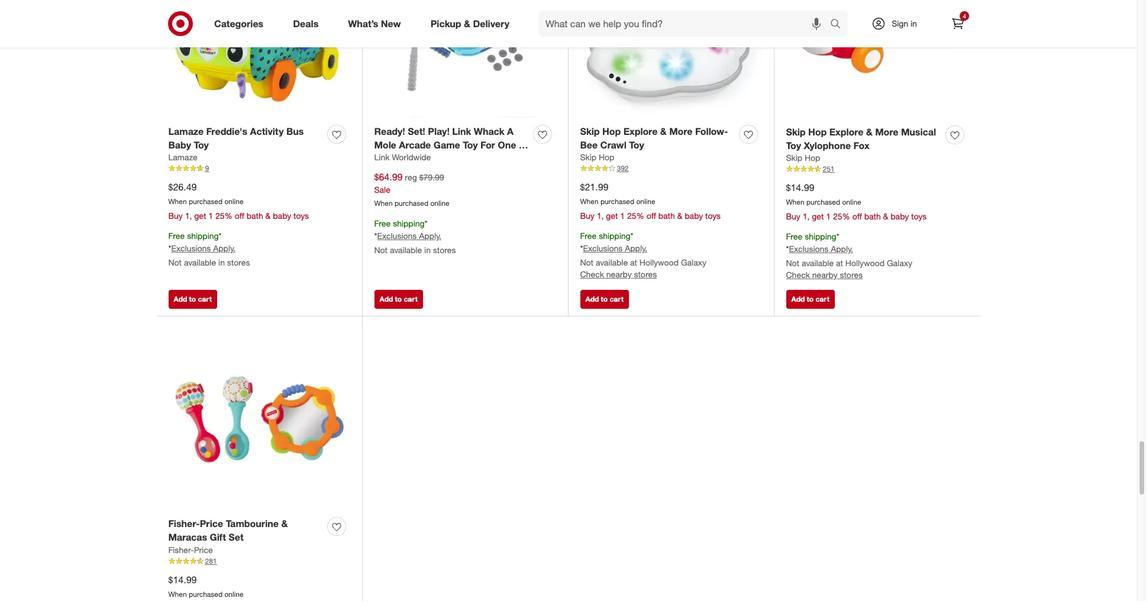 Task type: vqa. For each thing, say whether or not it's contained in the screenshot.
"FREE SHIPPING WITH $35 ORDERS*"
no



Task type: describe. For each thing, give the bounding box(es) containing it.
fisher- for fisher-price tambourine & maracas gift set
[[168, 518, 200, 530]]

crawl
[[600, 139, 626, 151]]

392 link
[[580, 163, 762, 174]]

search
[[825, 19, 853, 31]]

1 for $21.99
[[620, 211, 625, 221]]

cart for $64.99
[[404, 295, 418, 304]]

when for $21.99
[[580, 197, 599, 206]]

toys for lamaze freddie's activity bus baby toy
[[293, 211, 309, 221]]

add for $14.99
[[791, 295, 805, 304]]

What can we help you find? suggestions appear below search field
[[538, 11, 833, 37]]

25% for $21.99
[[627, 211, 644, 221]]

free for $64.99
[[374, 218, 391, 228]]

when for $26.49
[[168, 197, 187, 206]]

or
[[519, 139, 528, 151]]

explore for toy
[[623, 125, 658, 137]]

skip hop explore & more follow- bee crawl toy link
[[580, 125, 735, 152]]

more for follow-
[[669, 125, 692, 137]]

freddie's
[[206, 125, 247, 137]]

deals
[[293, 17, 318, 29]]

free for $26.49
[[168, 231, 185, 241]]

link inside ready! set! play! link whack a mole arcade game toy for one or two players
[[452, 125, 471, 137]]

1, for $26.49
[[185, 211, 192, 221]]

hop inside skip hop explore & more musical toy xylophone fox
[[808, 126, 827, 138]]

fisher-price tambourine & maracas gift set link
[[168, 517, 323, 544]]

exclusions apply. link for $26.49
[[171, 243, 235, 253]]

toys for skip hop explore & more follow- bee crawl toy
[[705, 211, 721, 221]]

get for $14.99
[[812, 211, 824, 221]]

free for $14.99
[[786, 231, 802, 241]]

sign in link
[[861, 11, 935, 37]]

251
[[823, 165, 835, 174]]

add for $64.99
[[380, 295, 393, 304]]

link inside "link"
[[374, 152, 390, 162]]

search button
[[825, 11, 853, 39]]

& inside skip hop explore & more follow- bee crawl toy
[[660, 125, 667, 137]]

toy inside lamaze freddie's activity bus baby toy
[[194, 139, 209, 151]]

1, for $21.99
[[597, 211, 604, 221]]

buy for $21.99
[[580, 211, 595, 221]]

& inside $21.99 when purchased online buy 1, get 1 25% off bath & baby toys
[[677, 211, 682, 221]]

25% for $26.49
[[215, 211, 232, 221]]

$64.99
[[374, 171, 403, 183]]

& inside fisher-price tambourine & maracas gift set
[[281, 518, 288, 530]]

add to cart for $64.99
[[380, 295, 418, 304]]

not for $26.49
[[168, 257, 182, 267]]

categories link
[[204, 11, 278, 37]]

get for $21.99
[[606, 211, 618, 221]]

exclusions apply. link for $64.99
[[377, 231, 441, 241]]

gift
[[210, 531, 226, 543]]

tambourine
[[226, 518, 279, 530]]

$79.99
[[419, 172, 444, 182]]

skip inside skip hop explore & more follow- bee crawl toy
[[580, 125, 600, 137]]

available for $14.99
[[802, 258, 834, 268]]

pickup & delivery
[[431, 17, 509, 29]]

$21.99
[[580, 181, 608, 193]]

lamaze link
[[168, 152, 197, 163]]

baby
[[168, 139, 191, 151]]

lamaze for lamaze freddie's activity bus baby toy
[[168, 125, 204, 137]]

off for $21.99
[[647, 211, 656, 221]]

new
[[381, 17, 401, 29]]

lamaze freddie's activity bus baby toy
[[168, 125, 304, 151]]

add to cart for $26.49
[[174, 295, 212, 304]]

fisher-price tambourine & maracas gift set
[[168, 518, 288, 543]]

fisher-price link
[[168, 544, 213, 556]]

9
[[205, 164, 209, 173]]

392
[[617, 164, 629, 173]]

players
[[395, 152, 428, 164]]

purchased inside $14.99 when purchased online
[[189, 590, 223, 599]]

purchased for $14.99
[[806, 198, 840, 207]]

whack
[[474, 125, 504, 137]]

off for $26.49
[[235, 211, 244, 221]]

when inside $64.99 reg $79.99 sale when purchased online
[[374, 199, 393, 208]]

nearby for $21.99
[[606, 269, 632, 279]]

cart for $21.99
[[610, 295, 624, 304]]

off for $14.99
[[852, 211, 862, 221]]

$21.99 when purchased online buy 1, get 1 25% off bath & baby toys
[[580, 181, 721, 221]]

what's new
[[348, 17, 401, 29]]

bee
[[580, 139, 598, 151]]

& inside pickup & delivery link
[[464, 17, 470, 29]]

available for $26.49
[[184, 257, 216, 267]]

what's
[[348, 17, 378, 29]]

281 link
[[168, 556, 351, 567]]

galaxy for $21.99
[[681, 257, 706, 267]]

link worldwide link
[[374, 152, 431, 163]]

cart for $26.49
[[198, 295, 212, 304]]

bath for $21.99
[[658, 211, 675, 221]]

xylophone
[[804, 139, 851, 151]]

maracas
[[168, 531, 207, 543]]

hop inside skip hop explore & more follow- bee crawl toy
[[602, 125, 621, 137]]

shipping for $26.49
[[187, 231, 219, 241]]

ready! set! play! link whack a mole arcade game toy for one or two players link
[[374, 125, 529, 164]]

ready! set! play! link whack a mole arcade game toy for one or two players
[[374, 125, 528, 164]]

baby for lamaze freddie's activity bus baby toy
[[273, 211, 291, 221]]

not for $64.99
[[374, 245, 388, 255]]

skip hop explore & more follow- bee crawl toy
[[580, 125, 728, 151]]

$26.49 when purchased online buy 1, get 1 25% off bath & baby toys
[[168, 181, 309, 221]]

skip hop for toy
[[786, 153, 820, 163]]

sale
[[374, 185, 390, 195]]

$26.49
[[168, 181, 197, 193]]

add to cart for $21.99
[[585, 295, 624, 304]]

follow-
[[695, 125, 728, 137]]

ready!
[[374, 125, 405, 137]]

sign
[[892, 18, 908, 28]]

set
[[229, 531, 243, 543]]

not for $14.99
[[786, 258, 799, 268]]

$14.99 when purchased online buy 1, get 1 25% off bath & baby toys
[[786, 182, 927, 221]]

cart for $14.99
[[816, 295, 829, 304]]

buy for $14.99
[[786, 211, 800, 221]]

hop down the xylophone
[[805, 153, 820, 163]]

explore for fox
[[829, 126, 863, 138]]

in for ready! set! play! link whack a mole arcade game toy for one or two players
[[424, 245, 431, 255]]

apply. for $21.99
[[625, 243, 647, 253]]

link worldwide
[[374, 152, 431, 162]]

mole
[[374, 139, 396, 151]]

play!
[[428, 125, 450, 137]]

activity
[[250, 125, 284, 137]]

4 link
[[945, 11, 971, 37]]

9 link
[[168, 163, 351, 174]]

pickup & delivery link
[[420, 11, 524, 37]]

toys for skip hop explore & more musical toy xylophone fox
[[911, 211, 927, 221]]

skip hop explore & more musical toy xylophone fox
[[786, 126, 936, 151]]

online inside $14.99 when purchased online
[[224, 590, 243, 599]]

delivery
[[473, 17, 509, 29]]

add to cart button for $64.99
[[374, 290, 423, 309]]

exclusions for $21.99
[[583, 243, 623, 253]]

hollywood for $21.99
[[639, 257, 679, 267]]

game
[[434, 139, 460, 151]]

baby for skip hop explore & more musical toy xylophone fox
[[891, 211, 909, 221]]

4
[[963, 12, 966, 20]]

add for $26.49
[[174, 295, 187, 304]]

galaxy for $14.99
[[887, 258, 912, 268]]

bath for $14.99
[[864, 211, 881, 221]]

what's new link
[[338, 11, 416, 37]]



Task type: locate. For each thing, give the bounding box(es) containing it.
add to cart
[[174, 295, 212, 304], [380, 295, 418, 304], [585, 295, 624, 304], [791, 295, 829, 304]]

1 down 9
[[208, 211, 213, 221]]

free shipping * * exclusions apply. not available at hollywood galaxy check nearby stores for $14.99
[[786, 231, 912, 280]]

exclusions for $64.99
[[377, 231, 417, 241]]

add to cart button
[[168, 290, 217, 309], [374, 290, 423, 309], [580, 290, 629, 309], [786, 290, 835, 309]]

free shipping * * exclusions apply. not available in stores down $26.49 when purchased online buy 1, get 1 25% off bath & baby toys
[[168, 231, 250, 267]]

bath inside $21.99 when purchased online buy 1, get 1 25% off bath & baby toys
[[658, 211, 675, 221]]

price
[[200, 518, 223, 530], [194, 545, 213, 555]]

skip
[[580, 125, 600, 137], [786, 126, 806, 138], [580, 152, 596, 162], [786, 153, 802, 163]]

nearby
[[606, 269, 632, 279], [812, 270, 838, 280]]

1 lamaze from the top
[[168, 125, 204, 137]]

2 horizontal spatial buy
[[786, 211, 800, 221]]

fisher- down maracas
[[168, 545, 194, 555]]

off inside $21.99 when purchased online buy 1, get 1 25% off bath & baby toys
[[647, 211, 656, 221]]

1 down 392
[[620, 211, 625, 221]]

1 horizontal spatial skip hop
[[786, 153, 820, 163]]

check nearby stores button for $21.99
[[580, 269, 657, 280]]

lamaze inside lamaze freddie's activity bus baby toy
[[168, 125, 204, 137]]

1 horizontal spatial more
[[875, 126, 898, 138]]

lamaze freddie's activity bus baby toy link
[[168, 125, 323, 152]]

skip inside skip hop explore & more musical toy xylophone fox
[[786, 126, 806, 138]]

1 vertical spatial fisher-
[[168, 545, 194, 555]]

add to cart for $14.99
[[791, 295, 829, 304]]

0 horizontal spatial bath
[[247, 211, 263, 221]]

lamaze up baby
[[168, 125, 204, 137]]

1 vertical spatial $14.99
[[168, 574, 197, 586]]

1 horizontal spatial check
[[786, 270, 810, 280]]

& down 251 link
[[883, 211, 888, 221]]

more inside skip hop explore & more musical toy xylophone fox
[[875, 126, 898, 138]]

0 vertical spatial lamaze
[[168, 125, 204, 137]]

cart
[[198, 295, 212, 304], [404, 295, 418, 304], [610, 295, 624, 304], [816, 295, 829, 304]]

arcade
[[399, 139, 431, 151]]

skip hop explore & more musical toy xylophone fox image
[[786, 0, 969, 118], [786, 0, 969, 118]]

25% inside $21.99 when purchased online buy 1, get 1 25% off bath & baby toys
[[627, 211, 644, 221]]

toys inside $14.99 when purchased online buy 1, get 1 25% off bath & baby toys
[[911, 211, 927, 221]]

$14.99 inside $14.99 when purchased online buy 1, get 1 25% off bath & baby toys
[[786, 182, 814, 194]]

1 inside $26.49 when purchased online buy 1, get 1 25% off bath & baby toys
[[208, 211, 213, 221]]

shipping for $64.99
[[393, 218, 425, 228]]

ready! set! play! link whack a mole arcade game toy for one or two players image
[[374, 0, 556, 118], [374, 0, 556, 118]]

apply. for $64.99
[[419, 231, 441, 241]]

lamaze for lamaze
[[168, 152, 197, 162]]

2 horizontal spatial toys
[[911, 211, 927, 221]]

musical
[[901, 126, 936, 138]]

1 add from the left
[[174, 295, 187, 304]]

1 horizontal spatial buy
[[580, 211, 595, 221]]

2 horizontal spatial baby
[[891, 211, 909, 221]]

& inside $14.99 when purchased online buy 1, get 1 25% off bath & baby toys
[[883, 211, 888, 221]]

more inside skip hop explore & more follow- bee crawl toy
[[669, 125, 692, 137]]

1 horizontal spatial hollywood
[[845, 258, 885, 268]]

1 inside $14.99 when purchased online buy 1, get 1 25% off bath & baby toys
[[826, 211, 831, 221]]

deals link
[[283, 11, 333, 37]]

fox
[[853, 139, 869, 151]]

0 horizontal spatial link
[[374, 152, 390, 162]]

1 horizontal spatial bath
[[658, 211, 675, 221]]

2 add from the left
[[380, 295, 393, 304]]

25% inside $14.99 when purchased online buy 1, get 1 25% off bath & baby toys
[[833, 211, 850, 221]]

1 for $14.99
[[826, 211, 831, 221]]

4 to from the left
[[807, 295, 814, 304]]

& down 392 link
[[677, 211, 682, 221]]

to for $14.99
[[807, 295, 814, 304]]

purchased for $26.49
[[189, 197, 223, 206]]

toys
[[293, 211, 309, 221], [705, 211, 721, 221], [911, 211, 927, 221]]

toy inside skip hop explore & more musical toy xylophone fox
[[786, 139, 801, 151]]

$14.99 down fisher-price link
[[168, 574, 197, 586]]

hop down crawl
[[599, 152, 614, 162]]

toy right baby
[[194, 139, 209, 151]]

$14.99 inside $14.99 when purchased online
[[168, 574, 197, 586]]

off inside $14.99 when purchased online buy 1, get 1 25% off bath & baby toys
[[852, 211, 862, 221]]

online down 251 link
[[842, 198, 861, 207]]

$64.99 reg $79.99 sale when purchased online
[[374, 171, 449, 208]]

1 horizontal spatial check nearby stores button
[[786, 269, 863, 281]]

25% for $14.99
[[833, 211, 850, 221]]

0 vertical spatial link
[[452, 125, 471, 137]]

3 add to cart button from the left
[[580, 290, 629, 309]]

get down $26.49
[[194, 211, 206, 221]]

get down $21.99
[[606, 211, 618, 221]]

get inside $14.99 when purchased online buy 1, get 1 25% off bath & baby toys
[[812, 211, 824, 221]]

two
[[374, 152, 392, 164]]

skip hop down bee
[[580, 152, 614, 162]]

skip hop explore & more musical toy xylophone fox link
[[786, 125, 941, 152]]

price inside fisher-price tambourine & maracas gift set
[[200, 518, 223, 530]]

1 vertical spatial lamaze
[[168, 152, 197, 162]]

online down $79.99
[[430, 199, 449, 208]]

off
[[235, 211, 244, 221], [647, 211, 656, 221], [852, 211, 862, 221]]

3 add to cart from the left
[[585, 295, 624, 304]]

2 horizontal spatial off
[[852, 211, 862, 221]]

2 horizontal spatial bath
[[864, 211, 881, 221]]

1,
[[185, 211, 192, 221], [597, 211, 604, 221], [803, 211, 810, 221]]

a
[[507, 125, 514, 137]]

exclusions
[[377, 231, 417, 241], [171, 243, 211, 253], [583, 243, 623, 253], [789, 244, 828, 254]]

251 link
[[786, 164, 969, 174]]

free shipping * * exclusions apply. not available at hollywood galaxy check nearby stores down $21.99 when purchased online buy 1, get 1 25% off bath & baby toys
[[580, 231, 706, 279]]

1 vertical spatial price
[[194, 545, 213, 555]]

buy inside $14.99 when purchased online buy 1, get 1 25% off bath & baby toys
[[786, 211, 800, 221]]

online for $14.99
[[842, 198, 861, 207]]

*
[[425, 218, 427, 228], [374, 231, 377, 241], [219, 231, 222, 241], [630, 231, 633, 241], [836, 231, 839, 241], [168, 243, 171, 253], [580, 243, 583, 253], [786, 244, 789, 254]]

purchased inside $14.99 when purchased online buy 1, get 1 25% off bath & baby toys
[[806, 198, 840, 207]]

apply. down $21.99 when purchased online buy 1, get 1 25% off bath & baby toys
[[625, 243, 647, 253]]

to for $26.49
[[189, 295, 196, 304]]

skip hop for bee
[[580, 152, 614, 162]]

1 down 251
[[826, 211, 831, 221]]

2 cart from the left
[[404, 295, 418, 304]]

bath down 392 link
[[658, 211, 675, 221]]

fisher- for fisher-price
[[168, 545, 194, 555]]

1 horizontal spatial $14.99
[[786, 182, 814, 194]]

worldwide
[[392, 152, 431, 162]]

purchased for $21.99
[[601, 197, 634, 206]]

shipping down $26.49 when purchased online buy 1, get 1 25% off bath & baby toys
[[187, 231, 219, 241]]

0 horizontal spatial baby
[[273, 211, 291, 221]]

exclusions apply. link down $14.99 when purchased online buy 1, get 1 25% off bath & baby toys
[[789, 244, 853, 254]]

baby down 392 link
[[685, 211, 703, 221]]

1 horizontal spatial nearby
[[812, 270, 838, 280]]

online inside $21.99 when purchased online buy 1, get 1 25% off bath & baby toys
[[636, 197, 655, 206]]

online inside $64.99 reg $79.99 sale when purchased online
[[430, 199, 449, 208]]

fisher-price
[[168, 545, 213, 555]]

check nearby stores button
[[580, 269, 657, 280], [786, 269, 863, 281]]

in
[[911, 18, 917, 28], [424, 245, 431, 255], [218, 257, 225, 267]]

at for $21.99
[[630, 257, 637, 267]]

2 add to cart from the left
[[380, 295, 418, 304]]

exclusions apply. link down $26.49 when purchased online buy 1, get 1 25% off bath & baby toys
[[171, 243, 235, 253]]

purchased inside $64.99 reg $79.99 sale when purchased online
[[395, 199, 428, 208]]

$14.99 down the xylophone
[[786, 182, 814, 194]]

skip hop link down the xylophone
[[786, 152, 820, 164]]

2 horizontal spatial 1,
[[803, 211, 810, 221]]

online down 9 link
[[224, 197, 243, 206]]

1 horizontal spatial in
[[424, 245, 431, 255]]

2 to from the left
[[395, 295, 402, 304]]

shipping down $64.99 reg $79.99 sale when purchased online
[[393, 218, 425, 228]]

bus
[[286, 125, 304, 137]]

fisher- inside fisher-price tambourine & maracas gift set
[[168, 518, 200, 530]]

to for $64.99
[[395, 295, 402, 304]]

available for $64.99
[[390, 245, 422, 255]]

to for $21.99
[[601, 295, 608, 304]]

explore inside skip hop explore & more follow- bee crawl toy
[[623, 125, 658, 137]]

hop up the xylophone
[[808, 126, 827, 138]]

free shipping * * exclusions apply. not available in stores
[[374, 218, 456, 255], [168, 231, 250, 267]]

0 horizontal spatial toys
[[293, 211, 309, 221]]

0 horizontal spatial off
[[235, 211, 244, 221]]

get inside $21.99 when purchased online buy 1, get 1 25% off bath & baby toys
[[606, 211, 618, 221]]

explore up crawl
[[623, 125, 658, 137]]

25% down 9 link
[[215, 211, 232, 221]]

1 horizontal spatial free shipping * * exclusions apply. not available in stores
[[374, 218, 456, 255]]

add to cart button for $21.99
[[580, 290, 629, 309]]

off down 251 link
[[852, 211, 862, 221]]

online down 392 link
[[636, 197, 655, 206]]

at
[[630, 257, 637, 267], [836, 258, 843, 268]]

bath down 9 link
[[247, 211, 263, 221]]

1 horizontal spatial off
[[647, 211, 656, 221]]

0 horizontal spatial at
[[630, 257, 637, 267]]

2 horizontal spatial get
[[812, 211, 824, 221]]

3 cart from the left
[[610, 295, 624, 304]]

check nearby stores button for $14.99
[[786, 269, 863, 281]]

& right pickup
[[464, 17, 470, 29]]

bath
[[247, 211, 263, 221], [658, 211, 675, 221], [864, 211, 881, 221]]

explore
[[623, 125, 658, 137], [829, 126, 863, 138]]

skip hop
[[580, 152, 614, 162], [786, 153, 820, 163]]

shipping
[[393, 218, 425, 228], [187, 231, 219, 241], [599, 231, 630, 241], [805, 231, 836, 241]]

1 horizontal spatial baby
[[685, 211, 703, 221]]

& inside skip hop explore & more musical toy xylophone fox
[[866, 126, 873, 138]]

0 horizontal spatial 1
[[208, 211, 213, 221]]

0 vertical spatial fisher-
[[168, 518, 200, 530]]

online for $21.99
[[636, 197, 655, 206]]

2 horizontal spatial in
[[911, 18, 917, 28]]

4 add to cart button from the left
[[786, 290, 835, 309]]

1
[[208, 211, 213, 221], [620, 211, 625, 221], [826, 211, 831, 221]]

shipping for $21.99
[[599, 231, 630, 241]]

when inside $14.99 when purchased online buy 1, get 1 25% off bath & baby toys
[[786, 198, 804, 207]]

at for $14.99
[[836, 258, 843, 268]]

exclusions apply. link
[[377, 231, 441, 241], [171, 243, 235, 253], [583, 243, 647, 253], [789, 244, 853, 254]]

0 horizontal spatial nearby
[[606, 269, 632, 279]]

add to cart button for $14.99
[[786, 290, 835, 309]]

skip hop down the xylophone
[[786, 153, 820, 163]]

link
[[452, 125, 471, 137], [374, 152, 390, 162]]

exclusions apply. link for $21.99
[[583, 243, 647, 253]]

nearby for $14.99
[[812, 270, 838, 280]]

more left the musical
[[875, 126, 898, 138]]

skip hop link for toy
[[786, 152, 820, 164]]

0 horizontal spatial check
[[580, 269, 604, 279]]

in for lamaze freddie's activity bus baby toy
[[218, 257, 225, 267]]

price for fisher-price
[[194, 545, 213, 555]]

exclusions apply. link down $21.99 when purchased online buy 1, get 1 25% off bath & baby toys
[[583, 243, 647, 253]]

shipping for $14.99
[[805, 231, 836, 241]]

lamaze down baby
[[168, 152, 197, 162]]

online inside $14.99 when purchased online buy 1, get 1 25% off bath & baby toys
[[842, 198, 861, 207]]

1 horizontal spatial skip hop link
[[786, 152, 820, 164]]

free shipping * * exclusions apply. not available at hollywood galaxy check nearby stores
[[580, 231, 706, 279], [786, 231, 912, 280]]

more left follow-
[[669, 125, 692, 137]]

1 horizontal spatial free shipping * * exclusions apply. not available at hollywood galaxy check nearby stores
[[786, 231, 912, 280]]

more for musical
[[875, 126, 898, 138]]

0 vertical spatial price
[[200, 518, 223, 530]]

&
[[464, 17, 470, 29], [660, 125, 667, 137], [866, 126, 873, 138], [265, 211, 271, 221], [677, 211, 682, 221], [883, 211, 888, 221], [281, 518, 288, 530]]

bath inside $26.49 when purchased online buy 1, get 1 25% off bath & baby toys
[[247, 211, 263, 221]]

check
[[580, 269, 604, 279], [786, 270, 810, 280]]

1, inside $21.99 when purchased online buy 1, get 1 25% off bath & baby toys
[[597, 211, 604, 221]]

apply. down $64.99 reg $79.99 sale when purchased online
[[419, 231, 441, 241]]

check for $14.99
[[786, 270, 810, 280]]

1 add to cart button from the left
[[168, 290, 217, 309]]

25% down 392
[[627, 211, 644, 221]]

exclusions apply. link for $14.99
[[789, 244, 853, 254]]

0 horizontal spatial hollywood
[[639, 257, 679, 267]]

3 to from the left
[[601, 295, 608, 304]]

281
[[205, 557, 217, 566]]

2 lamaze from the top
[[168, 152, 197, 162]]

25% inside $26.49 when purchased online buy 1, get 1 25% off bath & baby toys
[[215, 211, 232, 221]]

pickup
[[431, 17, 461, 29]]

hollywood
[[639, 257, 679, 267], [845, 258, 885, 268]]

link up game
[[452, 125, 471, 137]]

bath down 251 link
[[864, 211, 881, 221]]

0 horizontal spatial buy
[[168, 211, 183, 221]]

one
[[498, 139, 516, 151]]

get down 251
[[812, 211, 824, 221]]

when inside $21.99 when purchased online buy 1, get 1 25% off bath & baby toys
[[580, 197, 599, 206]]

& right tambourine
[[281, 518, 288, 530]]

online
[[224, 197, 243, 206], [636, 197, 655, 206], [842, 198, 861, 207], [430, 199, 449, 208], [224, 590, 243, 599]]

1 horizontal spatial 25%
[[627, 211, 644, 221]]

skip hop explore & more follow-bee crawl toy image
[[580, 0, 762, 118], [580, 0, 762, 118]]

free shipping * * exclusions apply. not available in stores for $26.49
[[168, 231, 250, 267]]

1, inside $14.99 when purchased online buy 1, get 1 25% off bath & baby toys
[[803, 211, 810, 221]]

1 horizontal spatial explore
[[829, 126, 863, 138]]

& up fox
[[866, 126, 873, 138]]

off inside $26.49 when purchased online buy 1, get 1 25% off bath & baby toys
[[235, 211, 244, 221]]

get
[[194, 211, 206, 221], [606, 211, 618, 221], [812, 211, 824, 221]]

baby down 251 link
[[891, 211, 909, 221]]

toys inside $26.49 when purchased online buy 1, get 1 25% off bath & baby toys
[[293, 211, 309, 221]]

buy for $26.49
[[168, 211, 183, 221]]

fisher- up maracas
[[168, 518, 200, 530]]

0 horizontal spatial $14.99
[[168, 574, 197, 586]]

0 horizontal spatial galaxy
[[681, 257, 706, 267]]

free shipping * * exclusions apply. not available in stores for $64.99
[[374, 218, 456, 255]]

apply. for $14.99
[[831, 244, 853, 254]]

0 horizontal spatial free shipping * * exclusions apply. not available at hollywood galaxy check nearby stores
[[580, 231, 706, 279]]

25% down 251
[[833, 211, 850, 221]]

online inside $26.49 when purchased online buy 1, get 1 25% off bath & baby toys
[[224, 197, 243, 206]]

baby down 9 link
[[273, 211, 291, 221]]

price up 281
[[194, 545, 213, 555]]

shipping down $21.99 when purchased online buy 1, get 1 25% off bath & baby toys
[[599, 231, 630, 241]]

1 add to cart from the left
[[174, 295, 212, 304]]

purchased down $21.99
[[601, 197, 634, 206]]

0 horizontal spatial more
[[669, 125, 692, 137]]

apply.
[[419, 231, 441, 241], [213, 243, 235, 253], [625, 243, 647, 253], [831, 244, 853, 254]]

3 add from the left
[[585, 295, 599, 304]]

0 horizontal spatial free shipping * * exclusions apply. not available in stores
[[168, 231, 250, 267]]

1, for $14.99
[[803, 211, 810, 221]]

baby for skip hop explore & more follow- bee crawl toy
[[685, 211, 703, 221]]

reg
[[405, 172, 417, 182]]

set!
[[408, 125, 425, 137]]

0 vertical spatial $14.99
[[786, 182, 814, 194]]

baby
[[273, 211, 291, 221], [685, 211, 703, 221], [891, 211, 909, 221]]

check for $21.99
[[580, 269, 604, 279]]

toy right crawl
[[629, 139, 644, 151]]

0 horizontal spatial in
[[218, 257, 225, 267]]

1 horizontal spatial at
[[836, 258, 843, 268]]

purchased down $26.49
[[189, 197, 223, 206]]

apply. down $14.99 when purchased online buy 1, get 1 25% off bath & baby toys
[[831, 244, 853, 254]]

2 add to cart button from the left
[[374, 290, 423, 309]]

for
[[480, 139, 495, 151]]

fisher-
[[168, 518, 200, 530], [168, 545, 194, 555]]

$14.99
[[786, 182, 814, 194], [168, 574, 197, 586]]

0 vertical spatial in
[[911, 18, 917, 28]]

1 vertical spatial in
[[424, 245, 431, 255]]

free shipping * * exclusions apply. not available at hollywood galaxy check nearby stores for $21.99
[[580, 231, 706, 279]]

1 horizontal spatial toys
[[705, 211, 721, 221]]

fisher-price tambourine & maracas gift set image
[[168, 328, 351, 511], [168, 328, 351, 511]]

$14.99 for skip hop explore & more musical toy xylophone fox
[[786, 182, 814, 194]]

2 vertical spatial in
[[218, 257, 225, 267]]

skip hop link down bee
[[580, 152, 614, 163]]

buy inside $21.99 when purchased online buy 1, get 1 25% off bath & baby toys
[[580, 211, 595, 221]]

4 add from the left
[[791, 295, 805, 304]]

free for $21.99
[[580, 231, 597, 241]]

1 horizontal spatial link
[[452, 125, 471, 137]]

off down 9 link
[[235, 211, 244, 221]]

hop up crawl
[[602, 125, 621, 137]]

not
[[374, 245, 388, 255], [168, 257, 182, 267], [580, 257, 593, 267], [786, 258, 799, 268]]

add for $21.99
[[585, 295, 599, 304]]

purchased down 251
[[806, 198, 840, 207]]

& up 392 link
[[660, 125, 667, 137]]

0 horizontal spatial explore
[[623, 125, 658, 137]]

toy inside ready! set! play! link whack a mole arcade game toy for one or two players
[[463, 139, 478, 151]]

1 horizontal spatial 1
[[620, 211, 625, 221]]

0 horizontal spatial 25%
[[215, 211, 232, 221]]

1 vertical spatial link
[[374, 152, 390, 162]]

baby inside $26.49 when purchased online buy 1, get 1 25% off bath & baby toys
[[273, 211, 291, 221]]

1 to from the left
[[189, 295, 196, 304]]

2 fisher- from the top
[[168, 545, 194, 555]]

1 inside $21.99 when purchased online buy 1, get 1 25% off bath & baby toys
[[620, 211, 625, 221]]

purchased inside $26.49 when purchased online buy 1, get 1 25% off bath & baby toys
[[189, 197, 223, 206]]

available for $21.99
[[596, 257, 628, 267]]

free shipping * * exclusions apply. not available at hollywood galaxy check nearby stores down $14.99 when purchased online buy 1, get 1 25% off bath & baby toys
[[786, 231, 912, 280]]

price for fisher-price tambourine & maracas gift set
[[200, 518, 223, 530]]

1 cart from the left
[[198, 295, 212, 304]]

$14.99 when purchased online
[[168, 574, 243, 599]]

0 horizontal spatial skip hop
[[580, 152, 614, 162]]

lamaze freddie's activity bus baby toy image
[[168, 0, 351, 118], [168, 0, 351, 118]]

2 horizontal spatial 25%
[[833, 211, 850, 221]]

1 for $26.49
[[208, 211, 213, 221]]

lamaze
[[168, 125, 204, 137], [168, 152, 197, 162]]

bath inside $14.99 when purchased online buy 1, get 1 25% off bath & baby toys
[[864, 211, 881, 221]]

4 cart from the left
[[816, 295, 829, 304]]

shipping down $14.99 when purchased online buy 1, get 1 25% off bath & baby toys
[[805, 231, 836, 241]]

baby inside $21.99 when purchased online buy 1, get 1 25% off bath & baby toys
[[685, 211, 703, 221]]

online down 281 link
[[224, 590, 243, 599]]

when inside $26.49 when purchased online buy 1, get 1 25% off bath & baby toys
[[168, 197, 187, 206]]

hollywood for $14.99
[[845, 258, 885, 268]]

online for $26.49
[[224, 197, 243, 206]]

purchased down 'reg'
[[395, 199, 428, 208]]

1, inside $26.49 when purchased online buy 1, get 1 25% off bath & baby toys
[[185, 211, 192, 221]]

explore inside skip hop explore & more musical toy xylophone fox
[[829, 126, 863, 138]]

0 horizontal spatial skip hop link
[[580, 152, 614, 163]]

explore up fox
[[829, 126, 863, 138]]

1 horizontal spatial get
[[606, 211, 618, 221]]

25%
[[215, 211, 232, 221], [627, 211, 644, 221], [833, 211, 850, 221]]

apply. down $26.49 when purchased online buy 1, get 1 25% off bath & baby toys
[[213, 243, 235, 253]]

free shipping * * exclusions apply. not available in stores down $64.99 reg $79.99 sale when purchased online
[[374, 218, 456, 255]]

toys inside $21.99 when purchased online buy 1, get 1 25% off bath & baby toys
[[705, 211, 721, 221]]

apply. for $26.49
[[213, 243, 235, 253]]

toy
[[194, 139, 209, 151], [463, 139, 478, 151], [629, 139, 644, 151], [786, 139, 801, 151]]

1 horizontal spatial galaxy
[[887, 258, 912, 268]]

purchased down 281
[[189, 590, 223, 599]]

0 horizontal spatial 1,
[[185, 211, 192, 221]]

price up gift
[[200, 518, 223, 530]]

exclusions apply. link down $64.99 reg $79.99 sale when purchased online
[[377, 231, 441, 241]]

sign in
[[892, 18, 917, 28]]

toy left for
[[463, 139, 478, 151]]

1 fisher- from the top
[[168, 518, 200, 530]]

2 horizontal spatial 1
[[826, 211, 831, 221]]

more
[[669, 125, 692, 137], [875, 126, 898, 138]]

add to cart button for $26.49
[[168, 290, 217, 309]]

4 add to cart from the left
[[791, 295, 829, 304]]

exclusions for $26.49
[[171, 243, 211, 253]]

0 horizontal spatial get
[[194, 211, 206, 221]]

stores
[[433, 245, 456, 255], [227, 257, 250, 267], [634, 269, 657, 279], [840, 270, 863, 280]]

get inside $26.49 when purchased online buy 1, get 1 25% off bath & baby toys
[[194, 211, 206, 221]]

1 horizontal spatial 1,
[[597, 211, 604, 221]]

galaxy
[[681, 257, 706, 267], [887, 258, 912, 268]]

buy inside $26.49 when purchased online buy 1, get 1 25% off bath & baby toys
[[168, 211, 183, 221]]

& inside $26.49 when purchased online buy 1, get 1 25% off bath & baby toys
[[265, 211, 271, 221]]

& down 9 link
[[265, 211, 271, 221]]

baby inside $14.99 when purchased online buy 1, get 1 25% off bath & baby toys
[[891, 211, 909, 221]]

toy left the xylophone
[[786, 139, 801, 151]]

when inside $14.99 when purchased online
[[168, 590, 187, 599]]

bath for $26.49
[[247, 211, 263, 221]]

get for $26.49
[[194, 211, 206, 221]]

categories
[[214, 17, 263, 29]]

off down 392 link
[[647, 211, 656, 221]]

when for $14.99
[[786, 198, 804, 207]]

purchased inside $21.99 when purchased online buy 1, get 1 25% off bath & baby toys
[[601, 197, 634, 206]]

0 horizontal spatial check nearby stores button
[[580, 269, 657, 280]]

link down mole
[[374, 152, 390, 162]]

toy inside skip hop explore & more follow- bee crawl toy
[[629, 139, 644, 151]]

exclusions for $14.99
[[789, 244, 828, 254]]



